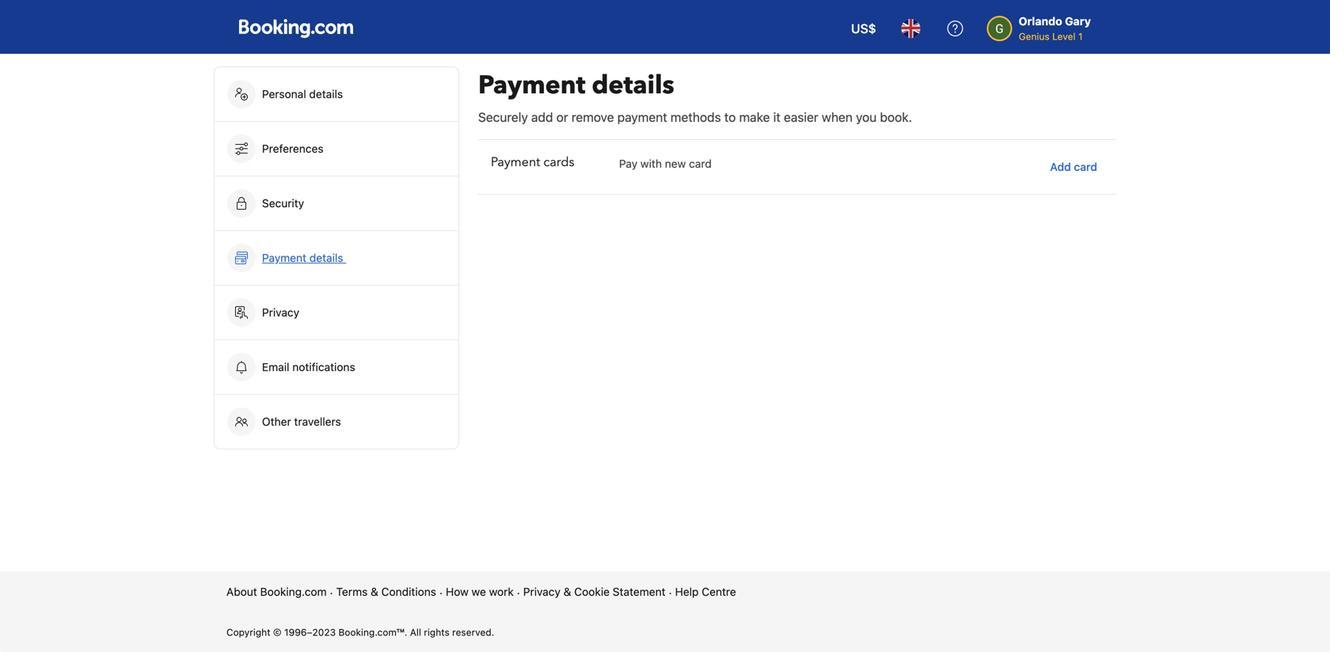 Task type: locate. For each thing, give the bounding box(es) containing it.
notifications
[[293, 361, 355, 374]]

payment inside payment details securely add or remove payment methods to make it easier when you book.
[[478, 68, 586, 103]]

details for payment details
[[310, 252, 343, 265]]

privacy right work
[[524, 586, 561, 599]]

card right new
[[689, 157, 712, 170]]

1996–2023
[[284, 627, 336, 638]]

privacy
[[262, 306, 300, 319], [524, 586, 561, 599]]

payment up add
[[478, 68, 586, 103]]

details right personal
[[309, 88, 343, 101]]

other travellers link
[[215, 395, 459, 449]]

cookie
[[575, 586, 610, 599]]

payment left cards on the top left of page
[[491, 154, 541, 171]]

privacy for privacy & cookie statement
[[524, 586, 561, 599]]

or
[[557, 110, 569, 125]]

terms & conditions link
[[336, 585, 437, 600]]

details down security link
[[310, 252, 343, 265]]

details for payment details securely add or remove payment methods to make it easier when you book.
[[592, 68, 675, 103]]

how we work link
[[446, 585, 514, 600]]

orlando gary genius level 1
[[1019, 15, 1092, 42]]

about booking.com
[[227, 586, 327, 599]]

personal details
[[262, 88, 343, 101]]

us$
[[852, 21, 877, 36]]

preferences link
[[215, 122, 459, 176]]

0 horizontal spatial &
[[371, 586, 379, 599]]

other travellers
[[262, 415, 341, 429]]

payment
[[478, 68, 586, 103], [491, 154, 541, 171], [262, 252, 307, 265]]

new
[[665, 157, 686, 170]]

card
[[689, 157, 712, 170], [1075, 160, 1098, 173]]

conditions
[[382, 586, 437, 599]]

&
[[371, 586, 379, 599], [564, 586, 572, 599]]

email notifications link
[[215, 341, 459, 394]]

help centre
[[675, 586, 737, 599]]

privacy & cookie statement link
[[524, 585, 666, 600]]

privacy up email
[[262, 306, 300, 319]]

0 horizontal spatial privacy
[[262, 306, 300, 319]]

©
[[273, 627, 282, 638]]

about
[[227, 586, 257, 599]]

1 horizontal spatial &
[[564, 586, 572, 599]]

0 vertical spatial payment
[[478, 68, 586, 103]]

security
[[262, 197, 304, 210]]

details up payment at the top of the page
[[592, 68, 675, 103]]

terms & conditions
[[336, 586, 437, 599]]

personal
[[262, 88, 306, 101]]

& inside "terms & conditions" link
[[371, 586, 379, 599]]

when
[[822, 110, 853, 125]]

& right terms
[[371, 586, 379, 599]]

reserved.
[[452, 627, 495, 638]]

details inside payment details securely add or remove payment methods to make it easier when you book.
[[592, 68, 675, 103]]

payment down security
[[262, 252, 307, 265]]

details
[[592, 68, 675, 103], [309, 88, 343, 101], [310, 252, 343, 265]]

1 horizontal spatial privacy
[[524, 586, 561, 599]]

how we work
[[446, 586, 514, 599]]

1 vertical spatial privacy
[[524, 586, 561, 599]]

email
[[262, 361, 290, 374]]

securely
[[478, 110, 528, 125]]

book.
[[881, 110, 913, 125]]

payment details
[[262, 252, 346, 265]]

& left the cookie
[[564, 586, 572, 599]]

& for terms
[[371, 586, 379, 599]]

payment details securely add or remove payment methods to make it easier when you book.
[[478, 68, 913, 125]]

card right add
[[1075, 160, 1098, 173]]

1
[[1079, 31, 1083, 42]]

methods
[[671, 110, 721, 125]]

copyright © 1996–2023 booking.com™. all rights reserved.
[[227, 627, 495, 638]]

1 vertical spatial payment
[[491, 154, 541, 171]]

2 vertical spatial payment
[[262, 252, 307, 265]]

pay with new card
[[619, 157, 712, 170]]

1 & from the left
[[371, 586, 379, 599]]

1 horizontal spatial card
[[1075, 160, 1098, 173]]

privacy for privacy
[[262, 306, 300, 319]]

& inside the privacy & cookie statement link
[[564, 586, 572, 599]]

it
[[774, 110, 781, 125]]

0 vertical spatial privacy
[[262, 306, 300, 319]]

payment
[[618, 110, 668, 125]]

2 & from the left
[[564, 586, 572, 599]]

gary
[[1066, 15, 1092, 28]]

cards
[[544, 154, 575, 171]]



Task type: vqa. For each thing, say whether or not it's contained in the screenshot.
Payment details Securely add or remove payment methods to make it easier when you book.
yes



Task type: describe. For each thing, give the bounding box(es) containing it.
preferences
[[262, 142, 324, 155]]

work
[[489, 586, 514, 599]]

remove
[[572, 110, 614, 125]]

payment cards
[[491, 154, 575, 171]]

details for personal details
[[309, 88, 343, 101]]

to
[[725, 110, 736, 125]]

terms
[[336, 586, 368, 599]]

personal details link
[[215, 67, 459, 121]]

email notifications
[[262, 361, 355, 374]]

orlando
[[1019, 15, 1063, 28]]

payment for payment cards
[[491, 154, 541, 171]]

you
[[856, 110, 877, 125]]

with
[[641, 157, 662, 170]]

security link
[[215, 177, 459, 231]]

make
[[740, 110, 770, 125]]

privacy link
[[215, 286, 459, 340]]

other
[[262, 415, 291, 429]]

payment details link
[[215, 231, 459, 285]]

add card
[[1051, 160, 1098, 173]]

booking.com™.
[[339, 627, 408, 638]]

add
[[532, 110, 553, 125]]

about booking.com link
[[227, 585, 327, 600]]

payment for payment details securely add or remove payment methods to make it easier when you book.
[[478, 68, 586, 103]]

genius
[[1019, 31, 1050, 42]]

& for privacy
[[564, 586, 572, 599]]

us$ button
[[842, 10, 886, 48]]

rights
[[424, 627, 450, 638]]

privacy & cookie statement
[[524, 586, 666, 599]]

help centre link
[[675, 585, 737, 600]]

we
[[472, 586, 486, 599]]

how
[[446, 586, 469, 599]]

copyright
[[227, 627, 271, 638]]

statement
[[613, 586, 666, 599]]

help
[[675, 586, 699, 599]]

0 horizontal spatial card
[[689, 157, 712, 170]]

booking.com
[[260, 586, 327, 599]]

travellers
[[294, 415, 341, 429]]

add
[[1051, 160, 1072, 173]]

easier
[[784, 110, 819, 125]]

centre
[[702, 586, 737, 599]]

add card button
[[1044, 153, 1104, 181]]

card inside dropdown button
[[1075, 160, 1098, 173]]

pay
[[619, 157, 638, 170]]

level
[[1053, 31, 1076, 42]]

payment for payment details
[[262, 252, 307, 265]]

all
[[410, 627, 421, 638]]



